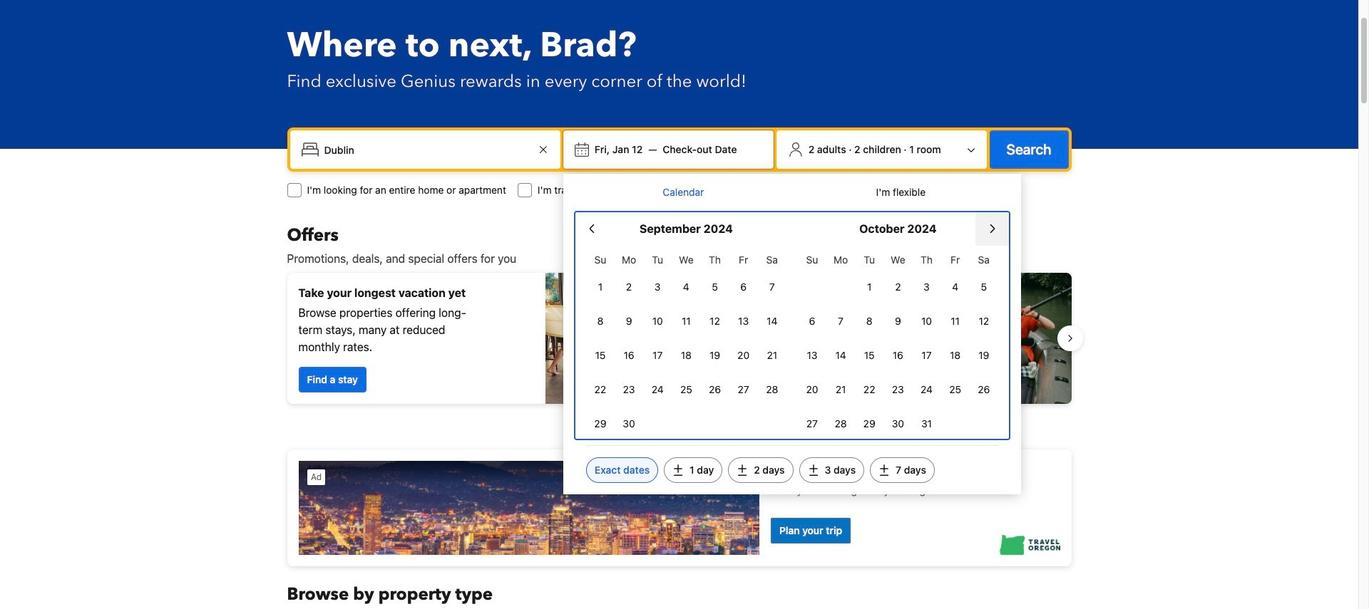 Task type: describe. For each thing, give the bounding box(es) containing it.
19 September 2024 checkbox
[[701, 340, 729, 372]]

16 October 2024 checkbox
[[884, 340, 913, 372]]

5 October 2024 checkbox
[[970, 272, 999, 303]]

1 grid from the left
[[586, 246, 787, 440]]

17 September 2024 checkbox
[[644, 340, 672, 372]]

28 September 2024 checkbox
[[758, 375, 787, 406]]

11 September 2024 checkbox
[[672, 306, 701, 337]]

19 October 2024 checkbox
[[970, 340, 999, 372]]

3 September 2024 checkbox
[[644, 272, 672, 303]]

6 October 2024 checkbox
[[798, 306, 827, 337]]

10 September 2024 checkbox
[[644, 306, 672, 337]]

13 September 2024 checkbox
[[729, 306, 758, 337]]

21 October 2024 checkbox
[[827, 375, 855, 406]]

3 October 2024 checkbox
[[913, 272, 941, 303]]

10 October 2024 checkbox
[[913, 306, 941, 337]]

1 September 2024 checkbox
[[586, 272, 615, 303]]

14 October 2024 checkbox
[[827, 340, 855, 372]]

8 October 2024 checkbox
[[855, 306, 884, 337]]

20 October 2024 checkbox
[[798, 375, 827, 406]]

30 October 2024 checkbox
[[884, 409, 913, 440]]

7 September 2024 checkbox
[[758, 272, 787, 303]]

23 September 2024 checkbox
[[615, 375, 644, 406]]

21 September 2024 checkbox
[[758, 340, 787, 372]]

22 September 2024 checkbox
[[586, 375, 615, 406]]

18 September 2024 checkbox
[[672, 340, 701, 372]]

23 October 2024 checkbox
[[884, 375, 913, 406]]

a young girl and woman kayak on a river image
[[685, 273, 1072, 404]]

28 October 2024 checkbox
[[827, 409, 855, 440]]

12 September 2024 checkbox
[[701, 306, 729, 337]]

24 September 2024 checkbox
[[644, 375, 672, 406]]

15 September 2024 checkbox
[[586, 340, 615, 372]]

26 September 2024 checkbox
[[701, 375, 729, 406]]

take your longest vacation yet image
[[545, 273, 674, 404]]



Task type: vqa. For each thing, say whether or not it's contained in the screenshot.
8 September 2024 option
yes



Task type: locate. For each thing, give the bounding box(es) containing it.
30 September 2024 checkbox
[[615, 409, 644, 440]]

14 September 2024 checkbox
[[758, 306, 787, 337]]

2 September 2024 checkbox
[[615, 272, 644, 303]]

4 September 2024 checkbox
[[672, 272, 701, 303]]

25 September 2024 checkbox
[[672, 375, 701, 406]]

31 October 2024 checkbox
[[913, 409, 941, 440]]

29 September 2024 checkbox
[[586, 409, 615, 440]]

region
[[276, 268, 1083, 410]]

tab list
[[575, 174, 1010, 213]]

20 September 2024 checkbox
[[729, 340, 758, 372]]

2 grid from the left
[[798, 246, 999, 440]]

9 September 2024 checkbox
[[615, 306, 644, 337]]

9 October 2024 checkbox
[[884, 306, 913, 337]]

16 September 2024 checkbox
[[615, 340, 644, 372]]

7 October 2024 checkbox
[[827, 306, 855, 337]]

22 October 2024 checkbox
[[855, 375, 884, 406]]

18 October 2024 checkbox
[[941, 340, 970, 372]]

11 October 2024 checkbox
[[941, 306, 970, 337]]

24 October 2024 checkbox
[[913, 375, 941, 406]]

12 October 2024 checkbox
[[970, 306, 999, 337]]

0 horizontal spatial grid
[[586, 246, 787, 440]]

4 October 2024 checkbox
[[941, 272, 970, 303]]

1 October 2024 checkbox
[[855, 272, 884, 303]]

Where are you going? field
[[319, 137, 535, 163]]

27 October 2024 checkbox
[[798, 409, 827, 440]]

1 horizontal spatial grid
[[798, 246, 999, 440]]

29 October 2024 checkbox
[[855, 409, 884, 440]]

27 September 2024 checkbox
[[729, 375, 758, 406]]

8 September 2024 checkbox
[[586, 306, 615, 337]]

15 October 2024 checkbox
[[855, 340, 884, 372]]

26 October 2024 checkbox
[[970, 375, 999, 406]]

13 October 2024 checkbox
[[798, 340, 827, 372]]

6 September 2024 checkbox
[[729, 272, 758, 303]]

main content
[[276, 225, 1083, 610]]

5 September 2024 checkbox
[[701, 272, 729, 303]]

2 October 2024 checkbox
[[884, 272, 913, 303]]

advertisement element
[[287, 450, 1072, 567]]

17 October 2024 checkbox
[[913, 340, 941, 372]]

grid
[[586, 246, 787, 440], [798, 246, 999, 440]]

25 October 2024 checkbox
[[941, 375, 970, 406]]



